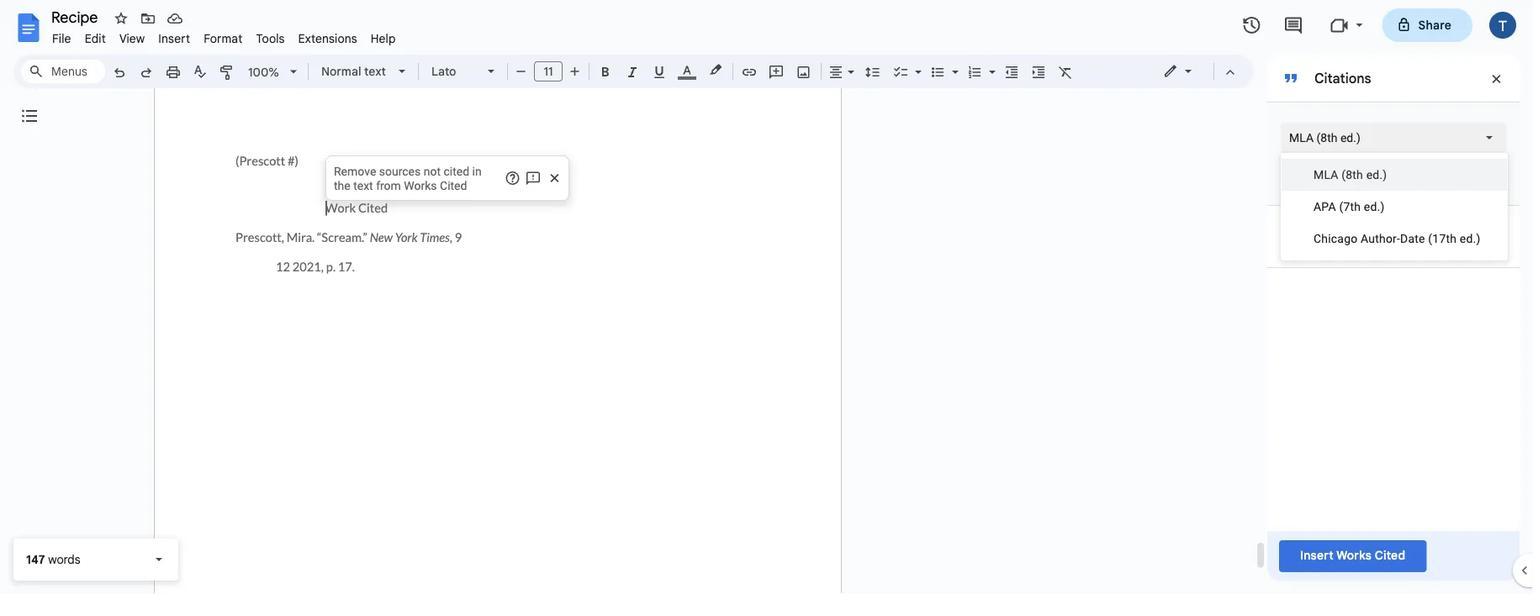Task type: locate. For each thing, give the bounding box(es) containing it.
format
[[204, 31, 243, 46]]

mla inside list box
[[1314, 168, 1339, 182]]

insert inside button
[[1300, 548, 1334, 563]]

font list. lato selected. option
[[431, 60, 478, 83]]

date
[[1400, 232, 1425, 246]]

mla (8th ed.)
[[1289, 131, 1361, 145], [1314, 168, 1387, 182]]

text right the at left top
[[353, 179, 373, 193]]

1 vertical spatial mla (8th ed.)
[[1314, 168, 1387, 182]]

0 vertical spatial (8th
[[1317, 131, 1338, 145]]

0 horizontal spatial (8th
[[1317, 131, 1338, 145]]

(8th
[[1317, 131, 1338, 145], [1342, 168, 1363, 182]]

remove
[[334, 165, 376, 179]]

1 vertical spatial cited
[[1375, 548, 1406, 563]]

insert image image
[[794, 60, 814, 83]]

ed.) inside option
[[1340, 131, 1361, 145]]

mla inside option
[[1289, 131, 1314, 145]]

ed.)
[[1340, 131, 1361, 145], [1366, 168, 1387, 182], [1364, 200, 1385, 214], [1460, 232, 1481, 246]]

insert inside menu item
[[158, 31, 190, 46]]

share
[[1418, 18, 1452, 32]]

text down help
[[364, 64, 386, 79]]

insert for insert
[[158, 31, 190, 46]]

text inside remove sources not cited in the text from works cited
[[353, 179, 373, 193]]

text inside option
[[364, 64, 386, 79]]

text
[[364, 64, 386, 79], [353, 179, 373, 193]]

1 vertical spatial insert
[[1300, 548, 1334, 563]]

works
[[404, 179, 437, 193], [1337, 548, 1372, 563]]

menu bar inside menu bar banner
[[45, 22, 403, 50]]

1 vertical spatial text
[[353, 179, 373, 193]]

view
[[119, 31, 145, 46]]

(8th right the add
[[1342, 168, 1363, 182]]

the
[[334, 179, 350, 193]]

normal
[[321, 64, 361, 79]]

share button
[[1382, 8, 1473, 42]]

extensions
[[298, 31, 357, 46]]

1 vertical spatial works
[[1337, 548, 1372, 563]]

apa (7th ed.)
[[1314, 200, 1385, 214]]

mla up add citation source button
[[1289, 131, 1314, 145]]

styles list. normal text selected. option
[[321, 60, 389, 83]]

insert works cited
[[1300, 548, 1406, 563]]

Zoom text field
[[244, 61, 284, 84]]

add
[[1317, 169, 1340, 184]]

sources
[[379, 165, 421, 179]]

list box
[[1281, 153, 1508, 261]]

apa
[[1314, 200, 1336, 214]]

insert
[[158, 31, 190, 46], [1300, 548, 1334, 563]]

ed.) right (7th
[[1364, 200, 1385, 214]]

ed.) up add citation source button
[[1340, 131, 1361, 145]]

author-
[[1361, 232, 1400, 246]]

mla (8th ed.) option
[[1289, 130, 1361, 146]]

edit menu item
[[78, 29, 113, 48]]

mla (8th ed.) up the add
[[1289, 131, 1361, 145]]

mla (8th ed.) up (7th
[[1314, 168, 1387, 182]]

menu bar
[[45, 22, 403, 50]]

0 vertical spatial insert
[[158, 31, 190, 46]]

file menu item
[[45, 29, 78, 48]]

words
[[48, 553, 80, 567]]

file
[[52, 31, 71, 46]]

0 vertical spatial text
[[364, 64, 386, 79]]

1 horizontal spatial (8th
[[1342, 168, 1363, 182]]

0 vertical spatial cited
[[440, 179, 467, 193]]

format style list box
[[1281, 123, 1506, 153]]

1 horizontal spatial cited
[[1375, 548, 1406, 563]]

cited
[[444, 165, 469, 179]]

help menu item
[[364, 29, 403, 48]]

1 vertical spatial (8th
[[1342, 168, 1363, 182]]

menu bar containing file
[[45, 22, 403, 50]]

0 vertical spatial works
[[404, 179, 437, 193]]

0 horizontal spatial insert
[[158, 31, 190, 46]]

cited
[[440, 179, 467, 193], [1375, 548, 1406, 563]]

bulleted list menu image
[[948, 61, 959, 66]]

0 horizontal spatial cited
[[440, 179, 467, 193]]

0 horizontal spatial works
[[404, 179, 437, 193]]

(8th up the add
[[1317, 131, 1338, 145]]

help
[[371, 31, 396, 46]]

Rename text field
[[45, 7, 108, 27]]

chicago
[[1314, 232, 1358, 246]]

citations application
[[0, 0, 1533, 595]]

lato
[[431, 64, 456, 79]]

0 vertical spatial mla (8th ed.)
[[1289, 131, 1361, 145]]

1 horizontal spatial works
[[1337, 548, 1372, 563]]

(8th inside list box
[[1342, 168, 1363, 182]]

1 horizontal spatial insert
[[1300, 548, 1334, 563]]

Menus field
[[21, 60, 105, 83]]

mla
[[1289, 131, 1314, 145], [1314, 168, 1339, 182]]

0 vertical spatial mla
[[1289, 131, 1314, 145]]

source
[[1390, 169, 1429, 184]]

mla up apa
[[1314, 168, 1339, 182]]

1 vertical spatial mla
[[1314, 168, 1339, 182]]



Task type: describe. For each thing, give the bounding box(es) containing it.
insert for insert works cited
[[1300, 548, 1334, 563]]

not
[[424, 165, 441, 179]]

checklist menu image
[[911, 61, 922, 66]]

view menu item
[[113, 29, 152, 48]]

in
[[472, 165, 482, 179]]

remove sources not cited in the text from works cited
[[334, 165, 482, 193]]

extensions menu item
[[292, 29, 364, 48]]

works inside remove sources not cited in the text from works cited
[[404, 179, 437, 193]]

147
[[26, 553, 45, 567]]

add citation source button
[[1281, 161, 1443, 192]]

Font size text field
[[535, 61, 562, 82]]

tools menu item
[[249, 29, 292, 48]]

chicago author-date (17th ed.)
[[1314, 232, 1481, 246]]

mla (8th ed.) inside list box
[[1314, 168, 1387, 182]]

insert works cited button
[[1279, 541, 1427, 573]]

cited inside remove sources not cited in the text from works cited
[[440, 179, 467, 193]]

format menu item
[[197, 29, 249, 48]]

list box containing mla (8th ed.)
[[1281, 153, 1508, 261]]

mla (8th ed.) inside format style list box
[[1289, 131, 1361, 145]]

ed.) right the (17th
[[1460, 232, 1481, 246]]

citations
[[1314, 70, 1371, 87]]

tools
[[256, 31, 285, 46]]

(8th inside option
[[1317, 131, 1338, 145]]

main toolbar
[[104, 0, 1079, 348]]

Star checkbox
[[109, 7, 133, 30]]

works inside button
[[1337, 548, 1372, 563]]

edit
[[85, 31, 106, 46]]

citation
[[1343, 169, 1387, 184]]

from
[[376, 179, 401, 193]]

147 words
[[26, 553, 80, 567]]

insert menu item
[[152, 29, 197, 48]]

(7th
[[1339, 200, 1361, 214]]

add citation source
[[1317, 169, 1429, 184]]

ed.) left source at the right of the page
[[1366, 168, 1387, 182]]

Zoom field
[[241, 60, 304, 85]]

menu bar banner
[[0, 0, 1533, 595]]

cited inside button
[[1375, 548, 1406, 563]]

text color image
[[678, 60, 696, 80]]

mode and view toolbar
[[1150, 55, 1244, 88]]

normal text
[[321, 64, 386, 79]]

Font size field
[[534, 61, 569, 82]]

line & paragraph spacing image
[[863, 60, 883, 83]]

(17th
[[1428, 232, 1457, 246]]

highlight color image
[[706, 60, 725, 80]]



Task type: vqa. For each thing, say whether or not it's contained in the screenshot.
Theme Color black cell
no



